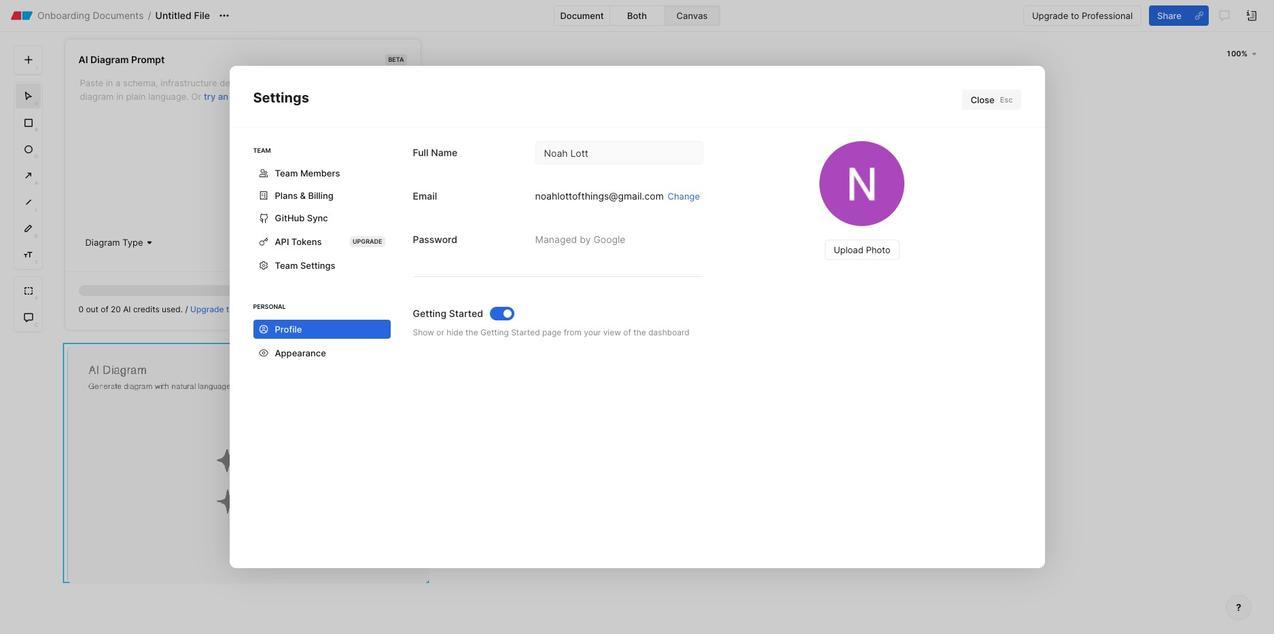 Task type: describe. For each thing, give the bounding box(es) containing it.
upgrade
[[353, 238, 382, 245]]

canvas
[[677, 10, 708, 21]]

prompt
[[131, 54, 165, 65]]

github
[[275, 213, 305, 224]]

used.
[[162, 305, 183, 315]]

out
[[86, 305, 98, 315]]

1 vertical spatial to
[[226, 305, 234, 315]]

2 the from the left
[[634, 328, 646, 338]]

personal
[[253, 303, 286, 311]]

team settings button
[[253, 256, 391, 275]]

documents
[[93, 10, 144, 21]]

settings inside button
[[300, 260, 336, 271]]

upgrade to unlimited button
[[190, 305, 272, 315]]

your
[[584, 328, 601, 338]]

dashboard
[[649, 328, 690, 338]]

photo
[[866, 244, 891, 255]]

managed by google
[[535, 234, 626, 245]]

document button
[[555, 6, 609, 25]]

canvas button
[[665, 6, 720, 25]]

google
[[594, 234, 626, 245]]

example
[[231, 91, 266, 102]]

getting started
[[413, 308, 483, 319]]

0 horizontal spatial ai
[[79, 54, 88, 65]]

full
[[413, 147, 429, 158]]

show
[[413, 328, 434, 338]]

both button
[[610, 6, 664, 25]]

diagram inside "button"
[[85, 237, 120, 248]]

? button
[[1226, 595, 1252, 621]]

esc
[[1000, 95, 1013, 105]]

20
[[111, 305, 121, 315]]

1 horizontal spatial getting
[[481, 328, 509, 338]]

try an example link
[[204, 91, 266, 102]]

profile button
[[253, 320, 391, 339]]

full name
[[413, 147, 458, 158]]

diagram type
[[85, 237, 143, 248]]

appearance
[[275, 348, 326, 359]]

0
[[79, 305, 84, 315]]

plans & billing
[[275, 190, 334, 201]]

to inside button
[[1071, 10, 1080, 21]]

team for team
[[253, 147, 271, 154]]

api
[[275, 237, 289, 247]]

by
[[580, 234, 591, 245]]

noahlottofthings@gmail.com
[[535, 190, 664, 202]]

upgrade to professional button
[[1024, 5, 1142, 26]]

diagram type button
[[79, 234, 158, 252]]

1 the from the left
[[466, 328, 478, 338]]

team members button
[[253, 164, 391, 183]]

upgrade to professional
[[1033, 10, 1133, 21]]

an
[[218, 91, 228, 102]]

onboarding
[[37, 10, 90, 21]]

close
[[971, 94, 995, 105]]

1 vertical spatial started
[[511, 328, 540, 338]]

api tokens
[[275, 237, 322, 247]]

&
[[300, 190, 306, 201]]

noahlottofthings@gmail.com change
[[535, 190, 700, 202]]

appearance button
[[253, 343, 391, 364]]

onboarding documents /
[[37, 10, 151, 21]]

0 vertical spatial diagram
[[90, 54, 129, 65]]

page
[[542, 328, 562, 338]]

password
[[413, 234, 457, 245]]

both
[[627, 10, 647, 21]]

ai diagram prompt
[[79, 54, 165, 65]]

0 vertical spatial /
[[148, 10, 151, 21]]

profile
[[275, 324, 302, 335]]

email
[[413, 190, 437, 202]]



Task type: vqa. For each thing, say whether or not it's contained in the screenshot.
'Prompt' on the top
yes



Task type: locate. For each thing, give the bounding box(es) containing it.
diagram left prompt
[[90, 54, 129, 65]]

team for team settings
[[275, 260, 298, 271]]

1 vertical spatial diagram
[[85, 237, 120, 248]]

team up plans
[[275, 168, 298, 179]]

members
[[300, 168, 340, 179]]

0 vertical spatial getting
[[413, 308, 447, 319]]

getting right "hide"
[[481, 328, 509, 338]]

of
[[101, 305, 109, 315], [624, 328, 631, 338]]

ai right 20
[[123, 305, 131, 315]]

tokens
[[292, 237, 322, 247]]

type
[[123, 237, 143, 248]]

1 vertical spatial /
[[185, 305, 188, 315]]

billing
[[308, 190, 334, 201]]

beta
[[388, 56, 404, 63]]

team
[[253, 147, 271, 154], [275, 168, 298, 179], [275, 260, 298, 271]]

diagram left type
[[85, 237, 120, 248]]

0 horizontal spatial to
[[226, 305, 234, 315]]

0 horizontal spatial started
[[449, 308, 483, 319]]

diagram
[[90, 54, 129, 65], [85, 237, 120, 248]]

to left professional
[[1071, 10, 1080, 21]]

getting up show
[[413, 308, 447, 319]]

ai down onboarding documents /
[[79, 54, 88, 65]]

0 horizontal spatial the
[[466, 328, 478, 338]]

100
[[1227, 49, 1242, 58]]

1 vertical spatial upgrade
[[190, 305, 224, 315]]

upload photo
[[834, 244, 891, 255]]

credits
[[133, 305, 160, 315]]

the
[[466, 328, 478, 338], [634, 328, 646, 338]]

try
[[204, 91, 216, 102]]

?
[[1237, 602, 1242, 614]]

settings right an
[[253, 90, 309, 106]]

1 horizontal spatial to
[[1071, 10, 1080, 21]]

the right "hide"
[[466, 328, 478, 338]]

github sync
[[275, 213, 328, 224]]

started up "hide"
[[449, 308, 483, 319]]

to left unlimited
[[226, 305, 234, 315]]

unlimited
[[236, 305, 272, 315]]

team down example
[[253, 147, 271, 154]]

0 vertical spatial team
[[253, 147, 271, 154]]

share button
[[1149, 5, 1190, 26], [1149, 5, 1190, 26]]

1 vertical spatial settings
[[300, 260, 336, 271]]

sync
[[307, 213, 328, 224]]

started
[[449, 308, 483, 319], [511, 328, 540, 338]]

1 vertical spatial team
[[275, 168, 298, 179]]

team down api
[[275, 260, 298, 271]]

getting
[[413, 308, 447, 319], [481, 328, 509, 338]]

None text field
[[79, 75, 407, 224]]

hide
[[447, 328, 463, 338]]

0 horizontal spatial upgrade
[[190, 305, 224, 315]]

2 vertical spatial team
[[275, 260, 298, 271]]

github sync button
[[253, 209, 391, 228]]

to
[[1071, 10, 1080, 21], [226, 305, 234, 315]]

share
[[1158, 10, 1182, 21]]

%
[[1242, 49, 1248, 58]]

0 vertical spatial settings
[[253, 90, 309, 106]]

/
[[148, 10, 151, 21], [185, 305, 188, 315]]

100 %
[[1227, 49, 1248, 58]]

ai
[[79, 54, 88, 65], [123, 305, 131, 315]]

team settings
[[275, 260, 336, 271]]

plans
[[275, 190, 298, 201]]

close esc
[[971, 94, 1013, 105]]

/ right documents
[[148, 10, 151, 21]]

team members
[[275, 168, 340, 179]]

upload
[[834, 244, 864, 255]]

1 vertical spatial of
[[624, 328, 631, 338]]

managed
[[535, 234, 577, 245]]

1 horizontal spatial started
[[511, 328, 540, 338]]

1 vertical spatial getting
[[481, 328, 509, 338]]

1 horizontal spatial /
[[185, 305, 188, 315]]

professional
[[1082, 10, 1133, 21]]

1 horizontal spatial upgrade
[[1033, 10, 1069, 21]]

upgrade
[[1033, 10, 1069, 21], [190, 305, 224, 315]]

/ right used.
[[185, 305, 188, 315]]

show or hide the getting started page from your view of the dashboard
[[413, 328, 690, 338]]

of left 20
[[101, 305, 109, 315]]

None text field
[[535, 141, 704, 165]]

1 horizontal spatial the
[[634, 328, 646, 338]]

0 vertical spatial to
[[1071, 10, 1080, 21]]

0 horizontal spatial of
[[101, 305, 109, 315]]

settings
[[253, 90, 309, 106], [300, 260, 336, 271]]

0 horizontal spatial getting
[[413, 308, 447, 319]]

1 horizontal spatial of
[[624, 328, 631, 338]]

from
[[564, 328, 582, 338]]

view
[[603, 328, 621, 338]]

0 vertical spatial started
[[449, 308, 483, 319]]

0 vertical spatial ai
[[79, 54, 88, 65]]

settings down tokens
[[300, 260, 336, 271]]

name
[[431, 147, 458, 158]]

team for team members
[[275, 168, 298, 179]]

change
[[668, 191, 700, 202]]

started left page
[[511, 328, 540, 338]]

0 vertical spatial of
[[101, 305, 109, 315]]

or
[[437, 328, 445, 338]]

the right view
[[634, 328, 646, 338]]

document
[[560, 10, 604, 21]]

upgrade right used.
[[190, 305, 224, 315]]

0 out of 20 ai credits used. / upgrade to unlimited
[[79, 305, 272, 315]]

upgrade left professional
[[1033, 10, 1069, 21]]

of right view
[[624, 328, 631, 338]]

try an example
[[204, 91, 266, 102]]

plans & billing button
[[253, 186, 391, 205]]

0 vertical spatial upgrade
[[1033, 10, 1069, 21]]

change button
[[664, 190, 704, 203]]

1 horizontal spatial ai
[[123, 305, 131, 315]]

upgrade inside button
[[1033, 10, 1069, 21]]

0 horizontal spatial /
[[148, 10, 151, 21]]

1 vertical spatial ai
[[123, 305, 131, 315]]



